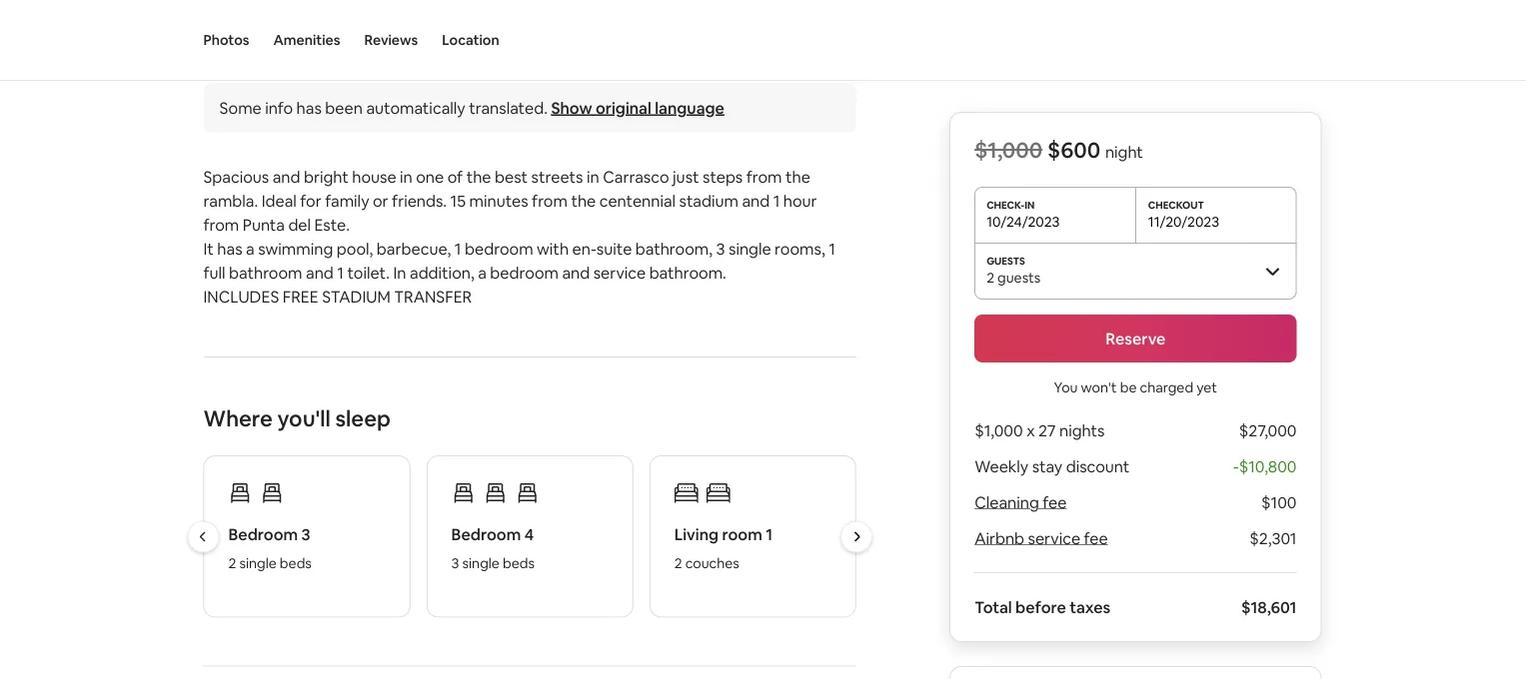 Task type: describe. For each thing, give the bounding box(es) containing it.
cleaning
[[975, 492, 1039, 513]]

addition,
[[410, 262, 474, 283]]

some
[[219, 97, 262, 118]]

carrasco
[[603, 166, 669, 187]]

location button
[[442, 0, 499, 80]]

with
[[537, 238, 569, 259]]

house
[[352, 166, 396, 187]]

guests
[[998, 269, 1041, 287]]

stay
[[1032, 456, 1063, 477]]

weekly
[[975, 456, 1029, 477]]

hour
[[783, 190, 817, 211]]

steps
[[703, 166, 743, 187]]

rambla.
[[203, 190, 258, 211]]

bathroom
[[229, 262, 302, 283]]

automatically
[[366, 97, 465, 118]]

of
[[447, 166, 463, 187]]

location
[[442, 31, 499, 49]]

or
[[373, 190, 388, 211]]

ideal
[[262, 190, 297, 211]]

next image
[[850, 531, 862, 543]]

x
[[1027, 420, 1035, 441]]

beds for 4
[[503, 554, 535, 572]]

2 in from the left
[[587, 166, 599, 187]]

$27,000
[[1239, 420, 1297, 441]]

just
[[673, 166, 699, 187]]

$1,000 x 27 nights
[[975, 420, 1105, 441]]

and up ideal
[[273, 166, 300, 187]]

1 vertical spatial fee
[[1084, 528, 1108, 549]]

2 vertical spatial from
[[203, 214, 239, 235]]

one
[[416, 166, 444, 187]]

sleep
[[335, 404, 391, 433]]

been
[[325, 97, 363, 118]]

2 guests
[[987, 269, 1041, 287]]

discount
[[1066, 456, 1130, 477]]

barbecue,
[[377, 238, 451, 259]]

single for bedroom 4
[[462, 554, 500, 572]]

1 horizontal spatial the
[[571, 190, 596, 211]]

you won't be charged yet
[[1054, 379, 1217, 397]]

rooms,
[[775, 238, 825, 259]]

info
[[265, 97, 293, 118]]

bathroom.
[[649, 262, 726, 283]]

pool,
[[337, 238, 373, 259]]

1 vertical spatial from
[[532, 190, 568, 211]]

2 inside dropdown button
[[987, 269, 995, 287]]

suite
[[597, 238, 632, 259]]

2 horizontal spatial the
[[786, 166, 810, 187]]

1 vertical spatial bedroom
[[490, 262, 559, 283]]

single for bedroom 3
[[239, 554, 277, 572]]

and down en-
[[562, 262, 590, 283]]

night
[[1105, 141, 1143, 162]]

before
[[1016, 597, 1066, 618]]

3 inside bedroom 3 2 single beds
[[301, 525, 310, 545]]

it
[[203, 238, 214, 259]]

$1,000 $600 night
[[975, 135, 1143, 164]]

reserve
[[1106, 328, 1166, 349]]

11/20/2023
[[1148, 213, 1219, 231]]

27
[[1038, 420, 1056, 441]]

friends.
[[392, 190, 447, 211]]

reviews
[[364, 31, 418, 49]]

1 left hour
[[773, 190, 780, 211]]

en-
[[572, 238, 597, 259]]

beds for 3
[[280, 554, 312, 572]]

reviews button
[[364, 0, 418, 80]]

2 inside bedroom 3 2 single beds
[[228, 554, 236, 572]]

and down steps
[[742, 190, 770, 211]]

swimming
[[258, 238, 333, 259]]

you
[[1054, 379, 1078, 397]]

$18,601
[[1241, 597, 1297, 618]]

1 horizontal spatial has
[[296, 97, 322, 118]]

airbnb service fee
[[975, 528, 1108, 549]]

photos button
[[203, 0, 249, 80]]

yet
[[1197, 379, 1217, 397]]

family
[[325, 190, 369, 211]]

punta
[[243, 214, 285, 235]]

bedroom 3 2 single beds
[[228, 525, 312, 572]]

transfer
[[394, 286, 472, 307]]

single inside spacious and bright house in one of the best streets in carrasco just steps from the rambla. ideal for family or friends. 15 minutes from the centennial stadium and 1 hour from punta del este. it has a swimming pool, barbecue, 1 bedroom with en-suite bathroom, 3 single rooms, 1 full bathroom and 1 toilet. in addition, a bedroom and service bathroom. includes free stadium transfer
[[729, 238, 771, 259]]

couches
[[685, 554, 739, 572]]

4
[[524, 525, 534, 545]]

stadium
[[322, 286, 391, 307]]

weekly stay discount
[[975, 456, 1130, 477]]

living room 1 2 couches
[[674, 525, 773, 572]]

charged
[[1140, 379, 1194, 397]]

bedroom 4 3 single beds
[[451, 525, 535, 572]]

and up "free"
[[306, 262, 334, 283]]

some info has been automatically translated. show original language
[[219, 97, 725, 118]]

bright
[[304, 166, 349, 187]]

centennial
[[599, 190, 676, 211]]



Task type: locate. For each thing, give the bounding box(es) containing it.
15
[[450, 190, 466, 211]]

show original language button
[[551, 97, 725, 118]]

$10,800
[[1239, 456, 1297, 477]]

from right steps
[[746, 166, 782, 187]]

1 horizontal spatial in
[[587, 166, 599, 187]]

language
[[655, 97, 725, 118]]

cleaning fee
[[975, 492, 1067, 513]]

0 horizontal spatial from
[[203, 214, 239, 235]]

1 horizontal spatial single
[[462, 554, 500, 572]]

single inside bedroom 4 3 single beds
[[462, 554, 500, 572]]

1 $1,000 from the top
[[975, 135, 1043, 164]]

1 vertical spatial a
[[478, 262, 487, 283]]

$1,000 for $600
[[975, 135, 1043, 164]]

10/24/2023
[[987, 213, 1060, 231]]

streets
[[531, 166, 583, 187]]

in right streets
[[587, 166, 599, 187]]

3 inside bedroom 4 3 single beds
[[451, 554, 459, 572]]

cleaning fee button
[[975, 492, 1067, 513]]

beds inside bedroom 4 3 single beds
[[503, 554, 535, 572]]

best
[[495, 166, 528, 187]]

full
[[203, 262, 226, 283]]

bedroom
[[465, 238, 533, 259], [490, 262, 559, 283]]

and
[[273, 166, 300, 187], [742, 190, 770, 211], [306, 262, 334, 283], [562, 262, 590, 283]]

includes
[[203, 286, 279, 307]]

from
[[746, 166, 782, 187], [532, 190, 568, 211], [203, 214, 239, 235]]

bedroom inside bedroom 4 3 single beds
[[451, 525, 521, 545]]

total before taxes
[[975, 597, 1111, 618]]

fee down weekly stay discount
[[1043, 492, 1067, 513]]

from down streets
[[532, 190, 568, 211]]

photos
[[203, 31, 249, 49]]

0 horizontal spatial beds
[[280, 554, 312, 572]]

0 vertical spatial 3
[[716, 238, 725, 259]]

previous image
[[197, 531, 209, 543]]

$2,301
[[1250, 528, 1297, 549]]

-
[[1233, 456, 1239, 477]]

room
[[722, 525, 762, 545]]

bathroom,
[[636, 238, 713, 259]]

bedroom for bedroom 3
[[228, 525, 298, 545]]

single
[[729, 238, 771, 259], [239, 554, 277, 572], [462, 554, 500, 572]]

has inside spacious and bright house in one of the best streets in carrasco just steps from the rambla. ideal for family or friends. 15 minutes from the centennial stadium and 1 hour from punta del este. it has a swimming pool, barbecue, 1 bedroom with en-suite bathroom, 3 single rooms, 1 full bathroom and 1 toilet. in addition, a bedroom and service bathroom. includes free stadium transfer
[[217, 238, 242, 259]]

1 in from the left
[[400, 166, 413, 187]]

1 horizontal spatial service
[[1028, 528, 1081, 549]]

este.
[[314, 214, 350, 235]]

0 horizontal spatial a
[[246, 238, 255, 259]]

total
[[975, 597, 1012, 618]]

be
[[1120, 379, 1137, 397]]

taxes
[[1070, 597, 1111, 618]]

1 vertical spatial has
[[217, 238, 242, 259]]

a right addition, at left
[[478, 262, 487, 283]]

1 vertical spatial 3
[[301, 525, 310, 545]]

2 horizontal spatial from
[[746, 166, 782, 187]]

0 horizontal spatial 3
[[301, 525, 310, 545]]

0 horizontal spatial service
[[593, 262, 646, 283]]

stadium
[[679, 190, 739, 211]]

0 vertical spatial bedroom
[[465, 238, 533, 259]]

2 beds from the left
[[503, 554, 535, 572]]

bedroom right the "previous" icon
[[228, 525, 298, 545]]

1 horizontal spatial beds
[[503, 554, 535, 572]]

minutes
[[469, 190, 528, 211]]

0 vertical spatial service
[[593, 262, 646, 283]]

1 inside living room 1 2 couches
[[766, 525, 773, 545]]

1 horizontal spatial fee
[[1084, 528, 1108, 549]]

where
[[203, 404, 273, 433]]

2 horizontal spatial 3
[[716, 238, 725, 259]]

service down cleaning fee button
[[1028, 528, 1081, 549]]

bedroom inside bedroom 3 2 single beds
[[228, 525, 298, 545]]

0 horizontal spatial fee
[[1043, 492, 1067, 513]]

del
[[288, 214, 311, 235]]

0 vertical spatial $1,000
[[975, 135, 1043, 164]]

0 vertical spatial has
[[296, 97, 322, 118]]

1 horizontal spatial a
[[478, 262, 487, 283]]

1 vertical spatial $1,000
[[975, 420, 1023, 441]]

in
[[393, 262, 406, 283]]

service down suite
[[593, 262, 646, 283]]

bedroom down with
[[490, 262, 559, 283]]

0 vertical spatial from
[[746, 166, 782, 187]]

0 horizontal spatial in
[[400, 166, 413, 187]]

3
[[716, 238, 725, 259], [301, 525, 310, 545], [451, 554, 459, 572]]

has right info in the top of the page
[[296, 97, 322, 118]]

you'll
[[277, 404, 331, 433]]

in
[[400, 166, 413, 187], [587, 166, 599, 187]]

2 $1,000 from the top
[[975, 420, 1023, 441]]

bedroom down 'minutes'
[[465, 238, 533, 259]]

2 horizontal spatial 2
[[987, 269, 995, 287]]

a down punta at the left of page
[[246, 238, 255, 259]]

toilet.
[[347, 262, 390, 283]]

0 vertical spatial fee
[[1043, 492, 1067, 513]]

service inside spacious and bright house in one of the best streets in carrasco just steps from the rambla. ideal for family or friends. 15 minutes from the centennial stadium and 1 hour from punta del este. it has a swimming pool, barbecue, 1 bedroom with en-suite bathroom, 3 single rooms, 1 full bathroom and 1 toilet. in addition, a bedroom and service bathroom. includes free stadium transfer
[[593, 262, 646, 283]]

$100
[[1261, 492, 1297, 513]]

fee up taxes
[[1084, 528, 1108, 549]]

1 right the rooms,
[[829, 238, 835, 259]]

show
[[551, 97, 592, 118]]

nights
[[1059, 420, 1105, 441]]

2 horizontal spatial single
[[729, 238, 771, 259]]

1 beds from the left
[[280, 554, 312, 572]]

1 bedroom from the left
[[228, 525, 298, 545]]

the down streets
[[571, 190, 596, 211]]

reserve button
[[975, 315, 1297, 363]]

1
[[773, 190, 780, 211], [455, 238, 461, 259], [829, 238, 835, 259], [337, 262, 344, 283], [766, 525, 773, 545]]

has right the it at the top left
[[217, 238, 242, 259]]

spacious and bright house in one of the best streets in carrasco just steps from the rambla. ideal for family or friends. 15 minutes from the centennial stadium and 1 hour from punta del este. it has a swimming pool, barbecue, 1 bedroom with en-suite bathroom, 3 single rooms, 1 full bathroom and 1 toilet. in addition, a bedroom and service bathroom. includes free stadium transfer
[[203, 166, 839, 307]]

for
[[300, 190, 322, 211]]

1 horizontal spatial 3
[[451, 554, 459, 572]]

beds inside bedroom 3 2 single beds
[[280, 554, 312, 572]]

from down rambla.
[[203, 214, 239, 235]]

living
[[674, 525, 719, 545]]

0 horizontal spatial 2
[[228, 554, 236, 572]]

0 horizontal spatial the
[[466, 166, 491, 187]]

2 vertical spatial 3
[[451, 554, 459, 572]]

1 horizontal spatial 2
[[674, 554, 682, 572]]

beds
[[280, 554, 312, 572], [503, 554, 535, 572]]

1 horizontal spatial from
[[532, 190, 568, 211]]

1 right room
[[766, 525, 773, 545]]

2 guests button
[[975, 243, 1297, 299]]

1 down pool,
[[337, 262, 344, 283]]

1 up addition, at left
[[455, 238, 461, 259]]

where you'll sleep
[[203, 404, 391, 433]]

amenities
[[273, 31, 340, 49]]

2
[[987, 269, 995, 287], [228, 554, 236, 572], [674, 554, 682, 572]]

the
[[466, 166, 491, 187], [786, 166, 810, 187], [571, 190, 596, 211]]

$1,000 left x
[[975, 420, 1023, 441]]

free
[[283, 286, 319, 307]]

0 horizontal spatial has
[[217, 238, 242, 259]]

0 horizontal spatial bedroom
[[228, 525, 298, 545]]

$600
[[1048, 135, 1101, 164]]

fee
[[1043, 492, 1067, 513], [1084, 528, 1108, 549]]

3 inside spacious and bright house in one of the best streets in carrasco just steps from the rambla. ideal for family or friends. 15 minutes from the centennial stadium and 1 hour from punta del este. it has a swimming pool, barbecue, 1 bedroom with en-suite bathroom, 3 single rooms, 1 full bathroom and 1 toilet. in addition, a bedroom and service bathroom. includes free stadium transfer
[[716, 238, 725, 259]]

airbnb
[[975, 528, 1025, 549]]

0 vertical spatial a
[[246, 238, 255, 259]]

$1,000 left $600
[[975, 135, 1043, 164]]

1 horizontal spatial bedroom
[[451, 525, 521, 545]]

a
[[246, 238, 255, 259], [478, 262, 487, 283]]

$1,000
[[975, 135, 1043, 164], [975, 420, 1023, 441]]

1 vertical spatial service
[[1028, 528, 1081, 549]]

bedroom
[[228, 525, 298, 545], [451, 525, 521, 545]]

won't
[[1081, 379, 1117, 397]]

spacious
[[203, 166, 269, 187]]

$1,000 for x
[[975, 420, 1023, 441]]

in left one
[[400, 166, 413, 187]]

2 inside living room 1 2 couches
[[674, 554, 682, 572]]

the up hour
[[786, 166, 810, 187]]

the right of
[[466, 166, 491, 187]]

bedroom for bedroom 4
[[451, 525, 521, 545]]

airbnb service fee button
[[975, 528, 1108, 549]]

bedroom left 4
[[451, 525, 521, 545]]

single inside bedroom 3 2 single beds
[[239, 554, 277, 572]]

0 horizontal spatial single
[[239, 554, 277, 572]]

2 bedroom from the left
[[451, 525, 521, 545]]

original
[[596, 97, 651, 118]]



Task type: vqa. For each thing, say whether or not it's contained in the screenshot.
rooms,
yes



